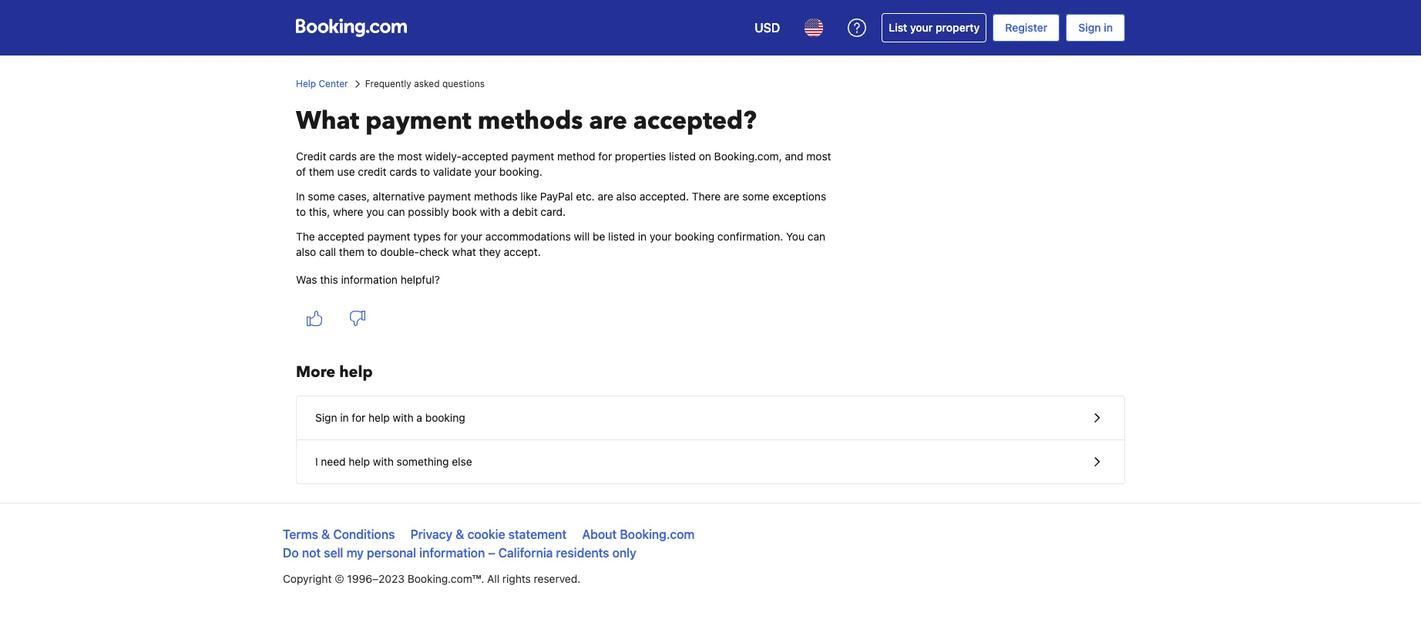 Task type: vqa. For each thing, say whether or not it's contained in the screenshot.
The Patience.
no



Task type: describe. For each thing, give the bounding box(es) containing it.
widely-
[[425, 150, 462, 163]]

0 horizontal spatial information
[[341, 273, 398, 286]]

1 most from the left
[[398, 150, 422, 163]]

book
[[452, 205, 477, 218]]

terms & conditions link
[[283, 527, 395, 541]]

can inside the accepted payment types for your accommodations will be listed in your booking confirmation. you can also call them to double-check what they accept.
[[808, 230, 826, 243]]

what
[[452, 245, 476, 258]]

only
[[613, 546, 637, 560]]

like
[[521, 190, 538, 203]]

list
[[889, 21, 908, 34]]

with inside the in some cases, alternative payment methods like paypal etc. are also accepted. there are some exceptions to this, where you can possibly book with a debit card.
[[480, 205, 501, 218]]

list your property
[[889, 21, 980, 34]]

accepted inside credit cards are the most widely-accepted payment method for properties listed on booking.com, and most of them use credit cards to validate your booking.
[[462, 150, 508, 163]]

credit
[[296, 150, 326, 163]]

my
[[347, 546, 364, 560]]

booking.com
[[620, 527, 695, 541]]

about booking.com link
[[582, 527, 695, 541]]

privacy
[[411, 527, 453, 541]]

helpful?
[[401, 273, 440, 286]]

in
[[296, 190, 305, 203]]

register
[[1006, 21, 1048, 34]]

card.
[[541, 205, 566, 218]]

also inside the accepted payment types for your accommodations will be listed in your booking confirmation. you can also call them to double-check what they accept.
[[296, 245, 316, 258]]

accommodations
[[486, 230, 571, 243]]

can inside the in some cases, alternative payment methods like paypal etc. are also accepted. there are some exceptions to this, where you can possibly book with a debit card.
[[387, 205, 405, 218]]

and
[[785, 150, 804, 163]]

i
[[315, 455, 318, 468]]

questions
[[443, 78, 485, 89]]

for inside credit cards are the most widely-accepted payment method for properties listed on booking.com, and most of them use credit cards to validate your booking.
[[599, 150, 612, 163]]

types
[[414, 230, 441, 243]]

a inside the in some cases, alternative payment methods like paypal etc. are also accepted. there are some exceptions to this, where you can possibly book with a debit card.
[[504, 205, 510, 218]]

to inside credit cards are the most widely-accepted payment method for properties listed on booking.com, and most of them use credit cards to validate your booking.
[[420, 165, 430, 178]]

what payment methods are accepted?
[[296, 104, 757, 138]]

for inside sign in for help with a booking link
[[352, 411, 366, 424]]

booking inside the accepted payment types for your accommodations will be listed in your booking confirmation. you can also call them to double-check what they accept.
[[675, 230, 715, 243]]

was
[[296, 273, 317, 286]]

your right list
[[911, 21, 933, 34]]

sign in for help with a booking button
[[297, 396, 1125, 440]]

more
[[296, 362, 336, 382]]

will
[[574, 230, 590, 243]]

this
[[320, 273, 338, 286]]

your inside credit cards are the most widely-accepted payment method for properties listed on booking.com, and most of them use credit cards to validate your booking.
[[475, 165, 497, 178]]

them inside the accepted payment types for your accommodations will be listed in your booking confirmation. you can also call them to double-check what they accept.
[[339, 245, 365, 258]]

copyright © 1996–2023 booking.com™. all rights reserved.
[[283, 572, 581, 585]]

cookie
[[468, 527, 506, 541]]

about booking.com do not sell my personal information – california residents only
[[283, 527, 695, 560]]

sign in for help with a booking
[[315, 411, 465, 424]]

debit
[[513, 205, 538, 218]]

are right etc.
[[598, 190, 614, 203]]

accept.
[[504, 245, 541, 258]]

information inside 'about booking.com do not sell my personal information – california residents only'
[[420, 546, 485, 560]]

terms & conditions
[[283, 527, 395, 541]]

in for sign in for help with a booking
[[340, 411, 349, 424]]

with inside button
[[393, 411, 414, 424]]

double-
[[380, 245, 420, 258]]

confirmation.
[[718, 230, 784, 243]]

copyright
[[283, 572, 332, 585]]

payment down frequently asked questions
[[366, 104, 472, 138]]

sign for sign in for help with a booking
[[315, 411, 337, 424]]

help inside button
[[369, 411, 390, 424]]

conditions
[[333, 527, 395, 541]]

& for privacy
[[456, 527, 465, 541]]

booking.com™.
[[408, 572, 484, 585]]

methods inside the in some cases, alternative payment methods like paypal etc. are also accepted. there are some exceptions to this, where you can possibly book with a debit card.
[[474, 190, 518, 203]]

what
[[296, 104, 360, 138]]

there
[[692, 190, 721, 203]]

else
[[452, 455, 472, 468]]

this,
[[309, 205, 330, 218]]

usd button
[[746, 9, 790, 46]]

rights
[[503, 572, 531, 585]]

are inside credit cards are the most widely-accepted payment method for properties listed on booking.com, and most of them use credit cards to validate your booking.
[[360, 150, 376, 163]]

reserved.
[[534, 572, 581, 585]]

more help
[[296, 362, 373, 382]]

accepted?
[[634, 104, 757, 138]]

not
[[302, 546, 321, 560]]

2 some from the left
[[743, 190, 770, 203]]

0 horizontal spatial cards
[[329, 150, 357, 163]]

0 vertical spatial help
[[339, 362, 373, 382]]

help center button
[[296, 77, 348, 91]]

do
[[283, 546, 299, 560]]

are up method
[[589, 104, 627, 138]]

the accepted payment types for your accommodations will be listed in your booking confirmation. you can also call them to double-check what they accept.
[[296, 230, 826, 258]]

usd
[[755, 21, 781, 35]]



Task type: locate. For each thing, give the bounding box(es) containing it.
listed right be
[[609, 230, 635, 243]]

to inside the in some cases, alternative payment methods like paypal etc. are also accepted. there are some exceptions to this, where you can possibly book with a debit card.
[[296, 205, 306, 218]]

can right you
[[808, 230, 826, 243]]

with up i need help with something else
[[393, 411, 414, 424]]

a left debit
[[504, 205, 510, 218]]

0 vertical spatial a
[[504, 205, 510, 218]]

a up the something
[[417, 411, 423, 424]]

2 vertical spatial to
[[367, 245, 377, 258]]

in for sign in
[[1104, 21, 1114, 34]]

0 vertical spatial accepted
[[462, 150, 508, 163]]

payment inside credit cards are the most widely-accepted payment method for properties listed on booking.com, and most of them use credit cards to validate your booking.
[[511, 150, 555, 163]]

0 horizontal spatial listed
[[609, 230, 635, 243]]

sign inside button
[[315, 411, 337, 424]]

cases,
[[338, 190, 370, 203]]

1996–2023
[[347, 572, 405, 585]]

most right the
[[398, 150, 422, 163]]

accepted up validate
[[462, 150, 508, 163]]

2 horizontal spatial for
[[599, 150, 612, 163]]

frequently asked questions
[[365, 78, 485, 89]]

payment
[[366, 104, 472, 138], [511, 150, 555, 163], [428, 190, 471, 203], [367, 230, 411, 243]]

cards up use
[[329, 150, 357, 163]]

1 horizontal spatial booking
[[675, 230, 715, 243]]

they
[[479, 245, 501, 258]]

also inside the in some cases, alternative payment methods like paypal etc. are also accepted. there are some exceptions to this, where you can possibly book with a debit card.
[[617, 190, 637, 203]]

0 horizontal spatial accepted
[[318, 230, 365, 243]]

to left double-
[[367, 245, 377, 258]]

methods up debit
[[474, 190, 518, 203]]

for
[[599, 150, 612, 163], [444, 230, 458, 243], [352, 411, 366, 424]]

listed inside the accepted payment types for your accommodations will be listed in your booking confirmation. you can also call them to double-check what they accept.
[[609, 230, 635, 243]]

1 vertical spatial can
[[808, 230, 826, 243]]

for right method
[[599, 150, 612, 163]]

terms
[[283, 527, 318, 541]]

&
[[322, 527, 330, 541], [456, 527, 465, 541]]

0 horizontal spatial can
[[387, 205, 405, 218]]

be
[[593, 230, 606, 243]]

sign for sign in
[[1079, 21, 1102, 34]]

california
[[499, 546, 553, 560]]

1 vertical spatial accepted
[[318, 230, 365, 243]]

accepted up call
[[318, 230, 365, 243]]

information up booking.com™.
[[420, 546, 485, 560]]

1 vertical spatial them
[[339, 245, 365, 258]]

booking.
[[500, 165, 543, 178]]

1 vertical spatial booking
[[425, 411, 465, 424]]

them right call
[[339, 245, 365, 258]]

i need help with something else
[[315, 455, 472, 468]]

booking.com,
[[715, 150, 782, 163]]

center
[[319, 78, 348, 89]]

1 horizontal spatial cards
[[390, 165, 417, 178]]

methods up booking.
[[478, 104, 583, 138]]

exceptions
[[773, 190, 827, 203]]

sign
[[1079, 21, 1102, 34], [315, 411, 337, 424]]

1 some from the left
[[308, 190, 335, 203]]

credit
[[358, 165, 387, 178]]

0 vertical spatial cards
[[329, 150, 357, 163]]

0 vertical spatial listed
[[669, 150, 696, 163]]

to inside the accepted payment types for your accommodations will be listed in your booking confirmation. you can also call them to double-check what they accept.
[[367, 245, 377, 258]]

payment inside the in some cases, alternative payment methods like paypal etc. are also accepted. there are some exceptions to this, where you can possibly book with a debit card.
[[428, 190, 471, 203]]

0 horizontal spatial sign
[[315, 411, 337, 424]]

list your property link
[[882, 13, 987, 42]]

0 vertical spatial information
[[341, 273, 398, 286]]

for down "more help" at the left bottom of page
[[352, 411, 366, 424]]

them inside credit cards are the most widely-accepted payment method for properties listed on booking.com, and most of them use credit cards to validate your booking.
[[309, 165, 334, 178]]

are up credit
[[360, 150, 376, 163]]

1 horizontal spatial sign
[[1079, 21, 1102, 34]]

information right this
[[341, 273, 398, 286]]

1 horizontal spatial a
[[504, 205, 510, 218]]

0 vertical spatial them
[[309, 165, 334, 178]]

1 vertical spatial to
[[296, 205, 306, 218]]

with left the something
[[373, 455, 394, 468]]

about
[[582, 527, 617, 541]]

listed
[[669, 150, 696, 163], [609, 230, 635, 243]]

1 vertical spatial methods
[[474, 190, 518, 203]]

in some cases, alternative payment methods like paypal etc. are also accepted. there are some exceptions to this, where you can possibly book with a debit card.
[[296, 190, 827, 218]]

1 vertical spatial listed
[[609, 230, 635, 243]]

1 vertical spatial information
[[420, 546, 485, 560]]

frequently
[[365, 78, 412, 89]]

privacy & cookie statement
[[411, 527, 567, 541]]

1 vertical spatial with
[[393, 411, 414, 424]]

0 vertical spatial methods
[[478, 104, 583, 138]]

the
[[296, 230, 315, 243]]

0 vertical spatial booking
[[675, 230, 715, 243]]

with inside button
[[373, 455, 394, 468]]

payment inside the accepted payment types for your accommodations will be listed in your booking confirmation. you can also call them to double-check what they accept.
[[367, 230, 411, 243]]

check
[[420, 245, 449, 258]]

property
[[936, 21, 980, 34]]

0 horizontal spatial also
[[296, 245, 316, 258]]

0 horizontal spatial them
[[309, 165, 334, 178]]

with right book
[[480, 205, 501, 218]]

i need help with something else button
[[297, 440, 1125, 483]]

validate
[[433, 165, 472, 178]]

statement
[[509, 527, 567, 541]]

residents
[[556, 546, 610, 560]]

1 horizontal spatial some
[[743, 190, 770, 203]]

0 horizontal spatial some
[[308, 190, 335, 203]]

credit cards are the most widely-accepted payment method for properties listed on booking.com, and most of them use credit cards to validate your booking.
[[296, 150, 832, 178]]

2 most from the left
[[807, 150, 832, 163]]

also
[[617, 190, 637, 203], [296, 245, 316, 258]]

–
[[488, 546, 496, 560]]

1 vertical spatial help
[[369, 411, 390, 424]]

booking.com online hotel reservations image
[[296, 19, 407, 37]]

sign in
[[1079, 21, 1114, 34]]

them down credit
[[309, 165, 334, 178]]

payment up book
[[428, 190, 471, 203]]

help inside button
[[349, 455, 370, 468]]

your right validate
[[475, 165, 497, 178]]

personal
[[367, 546, 417, 560]]

the
[[379, 150, 395, 163]]

help right need
[[349, 455, 370, 468]]

help right more
[[339, 362, 373, 382]]

do not sell my personal information – california residents only link
[[283, 546, 637, 560]]

2 vertical spatial in
[[340, 411, 349, 424]]

in inside the accepted payment types for your accommodations will be listed in your booking confirmation. you can also call them to double-check what they accept.
[[638, 230, 647, 243]]

sell
[[324, 546, 344, 560]]

1 vertical spatial also
[[296, 245, 316, 258]]

your
[[911, 21, 933, 34], [475, 165, 497, 178], [461, 230, 483, 243], [650, 230, 672, 243]]

0 horizontal spatial booking
[[425, 411, 465, 424]]

0 horizontal spatial for
[[352, 411, 366, 424]]

to
[[420, 165, 430, 178], [296, 205, 306, 218], [367, 245, 377, 258]]

1 horizontal spatial for
[[444, 230, 458, 243]]

accepted
[[462, 150, 508, 163], [318, 230, 365, 243]]

& for terms
[[322, 527, 330, 541]]

payment up booking.
[[511, 150, 555, 163]]

for inside the accepted payment types for your accommodations will be listed in your booking confirmation. you can also call them to double-check what they accept.
[[444, 230, 458, 243]]

1 horizontal spatial also
[[617, 190, 637, 203]]

2 vertical spatial with
[[373, 455, 394, 468]]

2 vertical spatial help
[[349, 455, 370, 468]]

with
[[480, 205, 501, 218], [393, 411, 414, 424], [373, 455, 394, 468]]

also down the
[[296, 245, 316, 258]]

booking down there
[[675, 230, 715, 243]]

to down in
[[296, 205, 306, 218]]

also left accepted.
[[617, 190, 637, 203]]

1 horizontal spatial them
[[339, 245, 365, 258]]

2 horizontal spatial to
[[420, 165, 430, 178]]

1 horizontal spatial most
[[807, 150, 832, 163]]

etc.
[[576, 190, 595, 203]]

a
[[504, 205, 510, 218], [417, 411, 423, 424]]

listed left on
[[669, 150, 696, 163]]

1 vertical spatial cards
[[390, 165, 417, 178]]

1 vertical spatial sign
[[315, 411, 337, 424]]

use
[[337, 165, 355, 178]]

cards
[[329, 150, 357, 163], [390, 165, 417, 178]]

1 vertical spatial a
[[417, 411, 423, 424]]

sign up need
[[315, 411, 337, 424]]

sign in for help with a booking link
[[297, 396, 1125, 440]]

©
[[335, 572, 344, 585]]

1 vertical spatial in
[[638, 230, 647, 243]]

0 horizontal spatial &
[[322, 527, 330, 541]]

help up i need help with something else
[[369, 411, 390, 424]]

something
[[397, 455, 449, 468]]

1 & from the left
[[322, 527, 330, 541]]

your up what in the left of the page
[[461, 230, 483, 243]]

1 horizontal spatial in
[[638, 230, 647, 243]]

listed inside credit cards are the most widely-accepted payment method for properties listed on booking.com, and most of them use credit cards to validate your booking.
[[669, 150, 696, 163]]

some up this,
[[308, 190, 335, 203]]

properties
[[615, 150, 666, 163]]

sign right register
[[1079, 21, 1102, 34]]

0 horizontal spatial a
[[417, 411, 423, 424]]

your down accepted.
[[650, 230, 672, 243]]

0 vertical spatial in
[[1104, 21, 1114, 34]]

1 horizontal spatial information
[[420, 546, 485, 560]]

a inside sign in for help with a booking link
[[417, 411, 423, 424]]

was this information helpful?
[[296, 273, 440, 286]]

& up do not sell my personal information – california residents only link
[[456, 527, 465, 541]]

0 vertical spatial sign
[[1079, 21, 1102, 34]]

help
[[296, 78, 316, 89]]

can down alternative on the left top of page
[[387, 205, 405, 218]]

you
[[366, 205, 384, 218]]

0 vertical spatial to
[[420, 165, 430, 178]]

all
[[487, 572, 500, 585]]

1 horizontal spatial &
[[456, 527, 465, 541]]

sign in link
[[1067, 14, 1126, 42]]

paypal
[[540, 190, 573, 203]]

0 horizontal spatial to
[[296, 205, 306, 218]]

1 horizontal spatial can
[[808, 230, 826, 243]]

alternative
[[373, 190, 425, 203]]

1 horizontal spatial listed
[[669, 150, 696, 163]]

are right there
[[724, 190, 740, 203]]

2 & from the left
[[456, 527, 465, 541]]

0 horizontal spatial in
[[340, 411, 349, 424]]

1 vertical spatial for
[[444, 230, 458, 243]]

2 vertical spatial for
[[352, 411, 366, 424]]

need
[[321, 455, 346, 468]]

asked
[[414, 78, 440, 89]]

them
[[309, 165, 334, 178], [339, 245, 365, 258]]

booking inside button
[[425, 411, 465, 424]]

for up what in the left of the page
[[444, 230, 458, 243]]

1 horizontal spatial accepted
[[462, 150, 508, 163]]

accepted.
[[640, 190, 689, 203]]

cards down the
[[390, 165, 417, 178]]

privacy & cookie statement link
[[411, 527, 567, 541]]

2 horizontal spatial in
[[1104, 21, 1114, 34]]

of
[[296, 165, 306, 178]]

register link
[[993, 14, 1061, 42]]

where
[[333, 205, 364, 218]]

0 vertical spatial also
[[617, 190, 637, 203]]

0 horizontal spatial most
[[398, 150, 422, 163]]

booking
[[675, 230, 715, 243], [425, 411, 465, 424]]

some up confirmation.
[[743, 190, 770, 203]]

most right and
[[807, 150, 832, 163]]

booking up else
[[425, 411, 465, 424]]

help center
[[296, 78, 348, 89]]

to down widely- on the top
[[420, 165, 430, 178]]

help
[[339, 362, 373, 382], [369, 411, 390, 424], [349, 455, 370, 468]]

in inside button
[[340, 411, 349, 424]]

0 vertical spatial can
[[387, 205, 405, 218]]

0 vertical spatial for
[[599, 150, 612, 163]]

& up the 'sell'
[[322, 527, 330, 541]]

1 horizontal spatial to
[[367, 245, 377, 258]]

0 vertical spatial with
[[480, 205, 501, 218]]

you
[[787, 230, 805, 243]]

method
[[558, 150, 596, 163]]

payment up double-
[[367, 230, 411, 243]]

possibly
[[408, 205, 449, 218]]

accepted inside the accepted payment types for your accommodations will be listed in your booking confirmation. you can also call them to double-check what they accept.
[[318, 230, 365, 243]]



